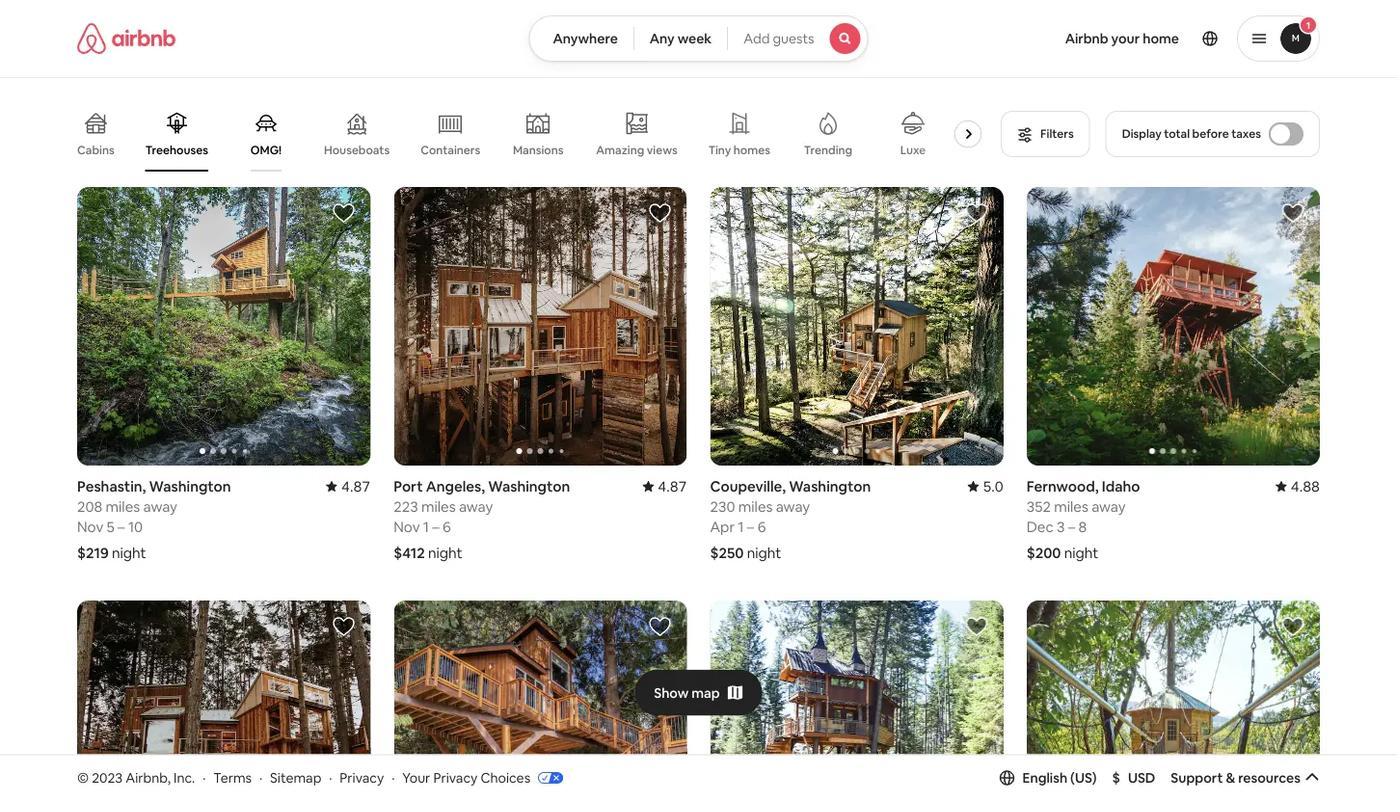 Task type: locate. For each thing, give the bounding box(es) containing it.
4.87
[[341, 477, 371, 496], [658, 477, 687, 496]]

2 horizontal spatial 1
[[1307, 19, 1311, 31]]

away down coupeville,
[[776, 497, 810, 516]]

0 horizontal spatial 4.87
[[341, 477, 371, 496]]

port
[[394, 477, 423, 496]]

4.87 out of 5 average rating image left coupeville,
[[643, 477, 687, 496]]

1 horizontal spatial 6
[[758, 517, 766, 536]]

support & resources button
[[1171, 769, 1320, 787]]

1 6 from the left
[[443, 517, 451, 536]]

1 button
[[1237, 15, 1320, 62]]

miles for 230
[[739, 497, 773, 516]]

port angeles, washington 223 miles away nov 1 – 6 $412 night
[[394, 477, 570, 562]]

2 · from the left
[[259, 769, 263, 787]]

away for fernwood,
[[1092, 497, 1126, 516]]

$ usd
[[1113, 769, 1156, 787]]

night inside port angeles, washington 223 miles away nov 1 – 6 $412 night
[[428, 544, 463, 562]]

3 miles from the left
[[739, 497, 773, 516]]

– inside fernwood, idaho 352 miles away dec 3 – 8 $200 night
[[1068, 517, 1076, 536]]

apr
[[710, 517, 735, 536]]

night right $412
[[428, 544, 463, 562]]

group
[[77, 96, 990, 172], [77, 187, 371, 466], [394, 187, 687, 466], [710, 187, 1004, 466], [1027, 187, 1320, 466], [77, 601, 371, 801], [394, 601, 687, 801], [710, 601, 1004, 801], [1027, 601, 1320, 801]]

washington
[[149, 477, 231, 496], [488, 477, 570, 496], [789, 477, 871, 496]]

1 vertical spatial add to wishlist: port angeles, washington image
[[332, 615, 355, 639]]

terms
[[213, 769, 252, 787]]

4 – from the left
[[1068, 517, 1076, 536]]

away down idaho
[[1092, 497, 1126, 516]]

$250
[[710, 544, 744, 562]]

1 washington from the left
[[149, 477, 231, 496]]

2 4.87 from the left
[[658, 477, 687, 496]]

1 away from the left
[[143, 497, 177, 516]]

omg!
[[251, 143, 282, 158]]

2 horizontal spatial washington
[[789, 477, 871, 496]]

luxe
[[900, 143, 926, 158]]

filters button
[[1001, 111, 1091, 157]]

guests
[[773, 30, 815, 47]]

english (us)
[[1023, 769, 1097, 787]]

night down 8
[[1065, 544, 1099, 562]]

washington inside coupeville, washington 230 miles away apr 1 – 6 $250 night
[[789, 477, 871, 496]]

total
[[1164, 126, 1190, 141]]

– right 5
[[118, 517, 125, 536]]

1 4.87 out of 5 average rating image from the left
[[326, 477, 371, 496]]

&
[[1226, 769, 1236, 787]]

1 miles from the left
[[106, 497, 140, 516]]

airbnb your home link
[[1054, 18, 1191, 59]]

None search field
[[529, 15, 869, 62]]

miles for 352
[[1054, 497, 1089, 516]]

washington inside peshastin, washington 208 miles away nov 5 – 10 $219 night
[[149, 477, 231, 496]]

4.87 out of 5 average rating image for peshastin, washington 208 miles away nov 5 – 10 $219 night
[[326, 477, 371, 496]]

1 privacy from the left
[[340, 769, 384, 787]]

nov
[[77, 517, 103, 536], [394, 517, 420, 536]]

·
[[203, 769, 206, 787], [259, 769, 263, 787], [329, 769, 332, 787], [392, 769, 395, 787]]

· left the your
[[392, 769, 395, 787]]

0 horizontal spatial 6
[[443, 517, 451, 536]]

privacy left the your
[[340, 769, 384, 787]]

2 – from the left
[[432, 517, 440, 536]]

miles inside peshastin, washington 208 miles away nov 5 – 10 $219 night
[[106, 497, 140, 516]]

– right 3
[[1068, 517, 1076, 536]]

2 night from the left
[[428, 544, 463, 562]]

away for coupeville,
[[776, 497, 810, 516]]

add to wishlist: fernwood, idaho image
[[1282, 202, 1305, 225]]

3 washington from the left
[[789, 477, 871, 496]]

2 privacy from the left
[[433, 769, 478, 787]]

away
[[143, 497, 177, 516], [459, 497, 493, 516], [776, 497, 810, 516], [1092, 497, 1126, 516]]

show map button
[[635, 670, 763, 716]]

your
[[1112, 30, 1140, 47]]

away inside peshastin, washington 208 miles away nov 5 – 10 $219 night
[[143, 497, 177, 516]]

miles inside fernwood, idaho 352 miles away dec 3 – 8 $200 night
[[1054, 497, 1089, 516]]

any week
[[650, 30, 712, 47]]

0 vertical spatial add to wishlist: port angeles, washington image
[[649, 202, 672, 225]]

0 horizontal spatial 4.87 out of 5 average rating image
[[326, 477, 371, 496]]

add to wishlist: port angeles, washington image
[[649, 202, 672, 225], [332, 615, 355, 639]]

2 4.87 out of 5 average rating image from the left
[[643, 477, 687, 496]]

add to wishlist: sooke, canada image
[[649, 615, 672, 639]]

airbnb,
[[126, 769, 171, 787]]

2 miles from the left
[[421, 497, 456, 516]]

0 horizontal spatial nov
[[77, 517, 103, 536]]

6
[[443, 517, 451, 536], [758, 517, 766, 536]]

night inside coupeville, washington 230 miles away apr 1 – 6 $250 night
[[747, 544, 781, 562]]

– down angeles,
[[432, 517, 440, 536]]

1 4.87 from the left
[[341, 477, 371, 496]]

$219
[[77, 544, 109, 562]]

fernwood, idaho 352 miles away dec 3 – 8 $200 night
[[1027, 477, 1141, 562]]

add guests button
[[727, 15, 869, 62]]

week
[[678, 30, 712, 47]]

night
[[112, 544, 146, 562], [428, 544, 463, 562], [747, 544, 781, 562], [1065, 544, 1099, 562]]

4.87 out of 5 average rating image for port angeles, washington 223 miles away nov 1 – 6 $412 night
[[643, 477, 687, 496]]

2 away from the left
[[459, 497, 493, 516]]

miles
[[106, 497, 140, 516], [421, 497, 456, 516], [739, 497, 773, 516], [1054, 497, 1089, 516]]

washington right coupeville,
[[789, 477, 871, 496]]

5
[[107, 517, 115, 536]]

2 nov from the left
[[394, 517, 420, 536]]

washington right angeles,
[[488, 477, 570, 496]]

night inside fernwood, idaho 352 miles away dec 3 – 8 $200 night
[[1065, 544, 1099, 562]]

terms · sitemap · privacy
[[213, 769, 384, 787]]

$412
[[394, 544, 425, 562]]

1 horizontal spatial washington
[[488, 477, 570, 496]]

1 horizontal spatial 4.87
[[658, 477, 687, 496]]

1 horizontal spatial 4.87 out of 5 average rating image
[[643, 477, 687, 496]]

nov inside port angeles, washington 223 miles away nov 1 – 6 $412 night
[[394, 517, 420, 536]]

containers
[[421, 143, 480, 158]]

1 horizontal spatial privacy
[[433, 769, 478, 787]]

2 washington from the left
[[488, 477, 570, 496]]

cabins
[[77, 143, 115, 158]]

taxes
[[1232, 126, 1262, 141]]

map
[[692, 684, 720, 702]]

washington right the peshastin,
[[149, 477, 231, 496]]

away down the peshastin,
[[143, 497, 177, 516]]

add to wishlist: cave junction, oregon image
[[1282, 615, 1305, 639]]

3 – from the left
[[747, 517, 755, 536]]

3 night from the left
[[747, 544, 781, 562]]

4.87 out of 5 average rating image left port
[[326, 477, 371, 496]]

none search field containing anywhere
[[529, 15, 869, 62]]

sitemap link
[[270, 769, 322, 787]]

views
[[647, 143, 678, 157]]

0 horizontal spatial 1
[[423, 517, 429, 536]]

miles down angeles,
[[421, 497, 456, 516]]

– inside port angeles, washington 223 miles away nov 1 – 6 $412 night
[[432, 517, 440, 536]]

miles inside coupeville, washington 230 miles away apr 1 – 6 $250 night
[[739, 497, 773, 516]]

away down angeles,
[[459, 497, 493, 516]]

miles down the peshastin,
[[106, 497, 140, 516]]

4 away from the left
[[1092, 497, 1126, 516]]

miles down coupeville,
[[739, 497, 773, 516]]

nov down 223
[[394, 517, 420, 536]]

· left privacy link
[[329, 769, 332, 787]]

4.87 left port
[[341, 477, 371, 496]]

1 horizontal spatial nov
[[394, 517, 420, 536]]

away inside fernwood, idaho 352 miles away dec 3 – 8 $200 night
[[1092, 497, 1126, 516]]

· right "inc."
[[203, 769, 206, 787]]

night inside peshastin, washington 208 miles away nov 5 – 10 $219 night
[[112, 544, 146, 562]]

1 nov from the left
[[77, 517, 103, 536]]

0 horizontal spatial privacy
[[340, 769, 384, 787]]

1 night from the left
[[112, 544, 146, 562]]

2023
[[92, 769, 123, 787]]

1 – from the left
[[118, 517, 125, 536]]

inc.
[[174, 769, 195, 787]]

6 inside coupeville, washington 230 miles away apr 1 – 6 $250 night
[[758, 517, 766, 536]]

privacy
[[340, 769, 384, 787], [433, 769, 478, 787]]

4.87 left coupeville,
[[658, 477, 687, 496]]

terms link
[[213, 769, 252, 787]]

2 6 from the left
[[758, 517, 766, 536]]

– inside peshastin, washington 208 miles away nov 5 – 10 $219 night
[[118, 517, 125, 536]]

add to wishlist: columbia falls, montana image
[[965, 615, 988, 639]]

4 miles from the left
[[1054, 497, 1089, 516]]

3 · from the left
[[329, 769, 332, 787]]

away inside coupeville, washington 230 miles away apr 1 – 6 $250 night
[[776, 497, 810, 516]]

1 horizontal spatial add to wishlist: port angeles, washington image
[[649, 202, 672, 225]]

privacy right the your
[[433, 769, 478, 787]]

night down 10 on the bottom left of the page
[[112, 544, 146, 562]]

night for $250
[[747, 544, 781, 562]]

6 right apr
[[758, 517, 766, 536]]

peshastin,
[[77, 477, 146, 496]]

your privacy choices link
[[402, 769, 563, 788]]

miles down 'fernwood,'
[[1054, 497, 1089, 516]]

group containing houseboats
[[77, 96, 990, 172]]

nov down 208
[[77, 517, 103, 536]]

4.87 out of 5 average rating image
[[326, 477, 371, 496], [643, 477, 687, 496]]

6 down angeles,
[[443, 517, 451, 536]]

5.0
[[983, 477, 1004, 496]]

0 horizontal spatial washington
[[149, 477, 231, 496]]

sitemap
[[270, 769, 322, 787]]

– inside coupeville, washington 230 miles away apr 1 – 6 $250 night
[[747, 517, 755, 536]]

1 horizontal spatial 1
[[738, 517, 744, 536]]

–
[[118, 517, 125, 536], [432, 517, 440, 536], [747, 517, 755, 536], [1068, 517, 1076, 536]]

0 horizontal spatial add to wishlist: port angeles, washington image
[[332, 615, 355, 639]]

4 night from the left
[[1065, 544, 1099, 562]]

peshastin, washington 208 miles away nov 5 – 10 $219 night
[[77, 477, 231, 562]]

· right terms
[[259, 769, 263, 787]]

night right $250
[[747, 544, 781, 562]]

night for $200
[[1065, 544, 1099, 562]]

– right apr
[[747, 517, 755, 536]]

1
[[1307, 19, 1311, 31], [423, 517, 429, 536], [738, 517, 744, 536]]

miles inside port angeles, washington 223 miles away nov 1 – 6 $412 night
[[421, 497, 456, 516]]

3 away from the left
[[776, 497, 810, 516]]



Task type: vqa. For each thing, say whether or not it's contained in the screenshot.
miles inside the Peshastin, Washington 208 miles away Nov 5 – 10 $219 night
yes



Task type: describe. For each thing, give the bounding box(es) containing it.
add to wishlist: peshastin, washington image
[[332, 202, 355, 225]]

4.87 for peshastin, washington 208 miles away nov 5 – 10 $219 night
[[341, 477, 371, 496]]

support & resources
[[1171, 769, 1301, 787]]

anywhere button
[[529, 15, 634, 62]]

angeles,
[[426, 477, 485, 496]]

– for apr
[[747, 517, 755, 536]]

profile element
[[892, 0, 1320, 77]]

fernwood,
[[1027, 477, 1099, 496]]

your
[[402, 769, 430, 787]]

privacy inside your privacy choices link
[[433, 769, 478, 787]]

airbnb your home
[[1065, 30, 1180, 47]]

washington inside port angeles, washington 223 miles away nov 1 – 6 $412 night
[[488, 477, 570, 496]]

away for peshastin,
[[143, 497, 177, 516]]

english
[[1023, 769, 1068, 787]]

352
[[1027, 497, 1051, 516]]

treehouses
[[145, 143, 208, 158]]

homes
[[734, 143, 771, 158]]

any week button
[[633, 15, 728, 62]]

your privacy choices
[[402, 769, 531, 787]]

tiny
[[709, 143, 731, 158]]

idaho
[[1102, 477, 1141, 496]]

away inside port angeles, washington 223 miles away nov 1 – 6 $412 night
[[459, 497, 493, 516]]

usd
[[1128, 769, 1156, 787]]

4 · from the left
[[392, 769, 395, 787]]

1 inside coupeville, washington 230 miles away apr 1 – 6 $250 night
[[738, 517, 744, 536]]

display total before taxes button
[[1106, 111, 1320, 157]]

anywhere
[[553, 30, 618, 47]]

mansions
[[513, 143, 564, 158]]

5.0 out of 5 average rating image
[[968, 477, 1004, 496]]

223
[[394, 497, 418, 516]]

show
[[654, 684, 689, 702]]

support
[[1171, 769, 1223, 787]]

4.88
[[1291, 477, 1320, 496]]

airbnb
[[1065, 30, 1109, 47]]

8
[[1079, 517, 1087, 536]]

home
[[1143, 30, 1180, 47]]

$200
[[1027, 544, 1061, 562]]

before
[[1193, 126, 1229, 141]]

washington for 230 miles away
[[789, 477, 871, 496]]

1 · from the left
[[203, 769, 206, 787]]

amazing
[[596, 143, 644, 157]]

houseboats
[[324, 143, 390, 157]]

4.88 out of 5 average rating image
[[1276, 477, 1320, 496]]

$
[[1113, 769, 1121, 787]]

tiny homes
[[709, 143, 771, 158]]

dec
[[1027, 517, 1054, 536]]

– for dec
[[1068, 517, 1076, 536]]

display
[[1122, 126, 1162, 141]]

(us)
[[1071, 769, 1097, 787]]

6 inside port angeles, washington 223 miles away nov 1 – 6 $412 night
[[443, 517, 451, 536]]

1 inside dropdown button
[[1307, 19, 1311, 31]]

display total before taxes
[[1122, 126, 1262, 141]]

show map
[[654, 684, 720, 702]]

4.87 for port angeles, washington 223 miles away nov 1 – 6 $412 night
[[658, 477, 687, 496]]

3
[[1057, 517, 1065, 536]]

nov inside peshastin, washington 208 miles away nov 5 – 10 $219 night
[[77, 517, 103, 536]]

208
[[77, 497, 102, 516]]

coupeville,
[[710, 477, 786, 496]]

© 2023 airbnb, inc. ·
[[77, 769, 206, 787]]

add
[[744, 30, 770, 47]]

1 inside port angeles, washington 223 miles away nov 1 – 6 $412 night
[[423, 517, 429, 536]]

amazing views
[[596, 143, 678, 157]]

washington for 208 miles away
[[149, 477, 231, 496]]

filters
[[1041, 126, 1074, 141]]

english (us) button
[[1000, 769, 1097, 787]]

trending
[[804, 143, 853, 158]]

privacy link
[[340, 769, 384, 787]]

10
[[128, 517, 143, 536]]

coupeville, washington 230 miles away apr 1 – 6 $250 night
[[710, 477, 871, 562]]

©
[[77, 769, 89, 787]]

230
[[710, 497, 735, 516]]

miles for 208
[[106, 497, 140, 516]]

choices
[[481, 769, 531, 787]]

– for nov
[[118, 517, 125, 536]]

add to wishlist: coupeville, washington image
[[965, 202, 988, 225]]

night for $219
[[112, 544, 146, 562]]

add guests
[[744, 30, 815, 47]]

resources
[[1239, 769, 1301, 787]]

any
[[650, 30, 675, 47]]



